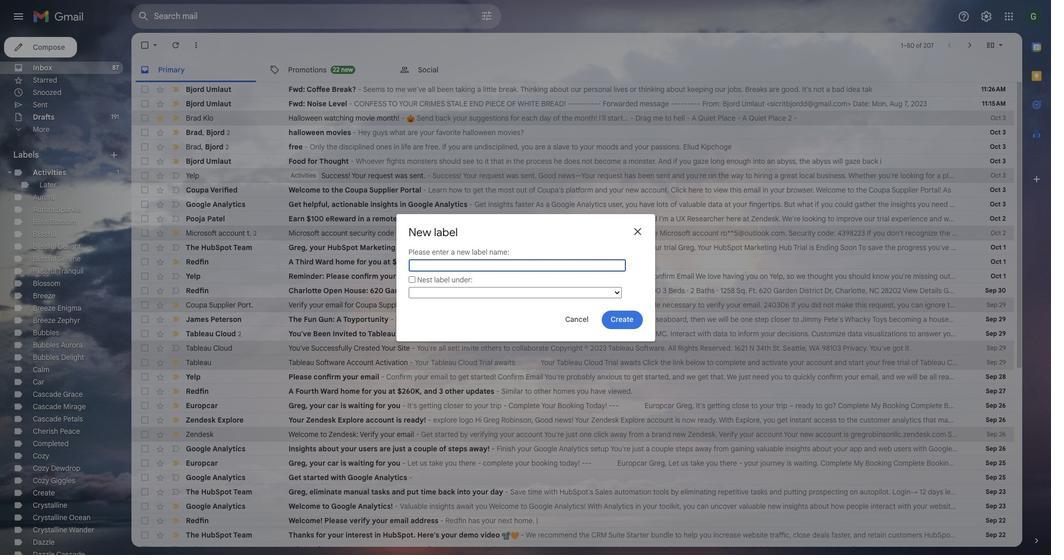 Task type: vqa. For each thing, say whether or not it's contained in the screenshot.
alcohol
no



Task type: locate. For each thing, give the bounding box(es) containing it.
33 row from the top
[[132, 543, 1052, 555]]

you're down eliud
[[687, 171, 707, 180]]

gun
[[502, 315, 515, 324]]

crystalline down crystalline link
[[33, 513, 67, 523]]

james for james peterson
[[186, 315, 209, 324]]

0 horizontal spatial fun
[[304, 315, 317, 324]]

request,
[[869, 301, 896, 310]]

not important switch for get helpful, actionable insights in google analytics
[[171, 199, 181, 210]]

welcome down business.
[[816, 186, 846, 195]]

insights down most
[[489, 200, 514, 209]]

coupa up actionable
[[345, 186, 368, 195]]

please up fourth at the bottom of the page
[[289, 373, 312, 382]]

9 not important switch from the top
[[171, 444, 181, 454]]

68 ͏ from the left
[[662, 516, 664, 526]]

3 sep 22 from the top
[[986, 546, 1007, 553]]

important according to google magic. switch for a third ward home for you at $410k, and 5 other updates - similar to other homes you have viewed. ‌ ‌ ‌ ‌ ‌ ‌ ‌ ‌ ‌ ‌ ‌ ‌ ‌ ‌ ‌ ‌ ‌ ‌ ‌ ‌ ‌ ‌ ‌ ‌ ‌ ‌ ‌ ‌ ‌ ‌ ‌ ‌ ‌ ‌ ‌ ‌ ‌ ‌ ‌ ‌ ‌ ‌ ‌ ‌ ‌ ‌ ‌ ‌ ‌ ‌ ‌ ‌ ‌ ‌ ‌ ‌ ‌ ‌ ‌ ‌ ‌ ‌ ‌ ‌ ‌ ‌ ‌ ‌ ‌ ‌ ‌ ‌ ‌ ‌ ‌ ‌ ‌ ‌ ‌ ‌ ‌
[[171, 257, 181, 267]]

portal left learn
[[400, 186, 422, 195]]

activities inside labels navigation
[[33, 168, 66, 177]]

your left app,
[[959, 502, 974, 511]]

1 vertical spatial yelp
[[186, 272, 201, 281]]

1 blissful from the top
[[33, 230, 56, 239]]

1 halloween from the left
[[289, 128, 324, 137]]

16 important according to google magic. switch from the top
[[171, 502, 181, 512]]

important mainly because you often read messages with this label. switch
[[171, 127, 181, 138], [171, 228, 181, 238], [171, 329, 181, 339]]

that.
[[711, 373, 726, 382]]

2 house from the left
[[998, 286, 1018, 295]]

59 ͏ from the left
[[645, 516, 647, 526]]

2 take from the left
[[487, 545, 502, 554]]

0 horizontal spatial as
[[536, 200, 544, 209]]

main content containing primary
[[132, 33, 1052, 555]]

1 vertical spatial crystalline
[[33, 513, 67, 523]]

hub
[[397, 243, 412, 252], [779, 243, 793, 252]]

row containing zendesk
[[132, 428, 1052, 442]]

invited
[[493, 329, 514, 339]]

3 crystalline from the top
[[33, 526, 67, 535]]

one up inform
[[741, 315, 753, 324]]

sep 29 for tableau software account activation - your tableau cloud trial awaits ‌ ‌ ‌ ‌ ‌ ‌ ‌ ‌ ‌ ‌ ‌ ‌ ‌ your tableau cloud trial awaits click the link below to complete and activate your account and start your free trial of tableau cloud let's
[[987, 359, 1007, 366]]

ready right the –
[[796, 401, 815, 411]]

completed
[[33, 439, 69, 449]]

12 important according to google magic. switch from the top
[[171, 401, 181, 411]]

sep 23 for trial
[[987, 488, 1007, 496]]

0 horizontal spatial will
[[719, 315, 729, 324]]

1 google analytics from the top
[[186, 200, 246, 209]]

1 horizontal spatial action
[[504, 545, 524, 554]]

zendesk. down fingertips.
[[752, 214, 781, 224]]

sep 23 for across
[[987, 503, 1007, 510]]

14 important according to google magic. switch from the top
[[171, 430, 181, 440]]

0 horizontal spatial 2023
[[591, 344, 607, 353]]

ones
[[376, 142, 392, 152]]

2 take from the left
[[691, 459, 705, 468]]

insights
[[289, 444, 317, 454]]

0 vertical spatial the hubspot team
[[186, 243, 252, 252]]

if right 240306
[[792, 301, 796, 310]]

0 horizontal spatial couple
[[414, 444, 438, 454]]

and right $260k,
[[424, 387, 437, 396]]

oct for whoever fights monsters should see to it that in the process he does not become a monster. and if you gaze long enough into an abyss, the abyss will gaze back i
[[991, 157, 1002, 165]]

1 horizontal spatial hey
[[974, 531, 986, 540]]

guys
[[373, 128, 388, 137]]

charlotte open house: 620 garden district dr. - redfin favorite listings see all favorites open house $469900 3 beds · 2 baths · 1258 sq. ft. 620 garden district dr, charlotte, nc 28202 view details go tour it open house sat, sep 3
[[289, 286, 1052, 295]]

1 the hubspot team from the top
[[186, 243, 252, 252]]

2 it's from the left
[[696, 401, 706, 411]]

secure
[[340, 545, 364, 554], [535, 545, 557, 554]]

sep 22 for we recommend the crm suite starter bundle to help you increase website traffic, close deals faster, and retain customers hubspot logo hey greg, thank you for
[[986, 531, 1007, 539]]

row containing zendesk explore
[[132, 413, 1052, 428]]

1 horizontal spatial close
[[794, 531, 811, 540]]

primary tab
[[132, 58, 261, 82]]

0 horizontal spatial steps
[[448, 444, 468, 454]]

create inside 'button'
[[611, 315, 634, 324]]

free - only the disciplined ones in life are free. if you are undisciplined, you are a slave to your moods and your passions. eliud kipchoge
[[289, 142, 732, 152]]

business
[[1006, 301, 1035, 310]]

0 horizontal spatial ready
[[796, 401, 815, 411]]

82 ͏ from the left
[[688, 516, 690, 526]]

district up 'did'
[[800, 286, 823, 295]]

1 vertical spatial complete
[[483, 459, 514, 468]]

older image
[[966, 40, 976, 50]]

welcome for welcome to the coupa supplier portal - learn how to get the most out of coupa's platform and your new account. click here to view this email in your browser. welcome to the coupa supplier portal! as
[[289, 186, 321, 195]]

take up the eliminating
[[691, 459, 705, 468]]

1 horizontal spatial you've
[[1019, 444, 1040, 454]]

greg, your hubspot marketing hub trial is ending soon - get a personalized demo for music. 3 days left in your trial greg, your hubspot marketing hub trial is ending soon to save the progress you've made in the marketing tools, yo
[[289, 243, 1052, 252]]

1 month! from the left
[[377, 114, 400, 123]]

of up get started with google analytics - ‌ ‌ ‌ ‌ ‌ ‌ ‌ ‌ ‌ ‌ ‌ ‌ ‌ ‌ ‌ ‌ ‌ ‌ ‌ ‌ ‌ ‌ ‌ ‌ ‌ ‌ ‌ ‌ ‌ ‌ ‌ ‌ ‌ ‌ ‌ ‌ ‌ ‌ ‌ ‌ ‌ ‌ ‌ ‌ ‌ ‌ ‌ ‌ ‌ ‌ ‌ ‌ ‌ ‌ ‌ ‌ ‌ ‌ ‌ ‌ ‌ ‌ ‌ ‌ ‌ ‌ ‌ ‌ ‌ ‌ ‌ ‌ ‌ ‌ ‌ ‌ ‌ ‌ ‌ ‌ ‌ ‌ ‌ ‌ ‌ ‌ ‌ ‌ ‌ ‌ ‌ ‌ ‌ ‌ ‌ ‌ ‌ ‌ ‌ ‌ ‌
[[439, 444, 447, 454]]

your down start
[[845, 373, 860, 382]]

similar for a third ward home for you at $410k, and 5 other updates
[[496, 257, 518, 267]]

1 vertical spatial left
[[946, 488, 956, 497]]

cloud down james peterson on the left bottom of the page
[[215, 329, 236, 338]]

analytics.
[[955, 444, 986, 454]]

email down hiring
[[744, 186, 761, 195]]

43 ͏ from the left
[[616, 516, 618, 526]]

activities
[[33, 168, 66, 177], [291, 172, 316, 179]]

greg, your car is waiting for you - it's getting closer to your trip - complete your booking today! --- ‌ ‌ ‌ ‌ ‌ ‌ ‌ ‌ ‌ ‌ ‌ ‌ ‌ europcar greg, it's getting close to your trip – ready to go? complete my booking complete booking
[[289, 401, 971, 411]]

breeze link
[[33, 291, 56, 301]]

0 horizontal spatial awaits
[[495, 358, 516, 367]]

about down prospecting
[[811, 502, 830, 511]]

your down collaborate
[[541, 358, 556, 367]]

25 for get started with google analytics - ‌ ‌ ‌ ‌ ‌ ‌ ‌ ‌ ‌ ‌ ‌ ‌ ‌ ‌ ‌ ‌ ‌ ‌ ‌ ‌ ‌ ‌ ‌ ‌ ‌ ‌ ‌ ‌ ‌ ‌ ‌ ‌ ‌ ‌ ‌ ‌ ‌ ‌ ‌ ‌ ‌ ‌ ‌ ‌ ‌ ‌ ‌ ‌ ‌ ‌ ‌ ‌ ‌ ‌ ‌ ‌ ‌ ‌ ‌ ‌ ‌ ‌ ‌ ‌ ‌ ‌ ‌ ‌ ‌ ‌ ‌ ‌ ‌ ‌ ‌ ‌ ‌ ‌ ‌ ‌ ‌ ‌ ‌ ‌ ‌ ‌ ‌ ‌ ‌ ‌ ‌ ‌ ‌ ‌ ‌ ‌ ‌ ‌ ‌ ‌ ‌
[[999, 474, 1007, 481]]

1 sep 23 from the top
[[987, 488, 1007, 496]]

0 vertical spatial help
[[684, 531, 698, 540]]

2 row from the top
[[132, 97, 1015, 111]]

booking left rental
[[927, 459, 954, 468]]

and right email,
[[883, 373, 895, 382]]

14 ͏ from the left
[[562, 516, 564, 526]]

37 ͏ from the left
[[605, 516, 607, 526]]

access
[[814, 416, 837, 425], [366, 545, 390, 554], [559, 545, 581, 554]]

sep 22 down app,
[[986, 517, 1007, 525]]

have down the music.
[[585, 257, 601, 267]]

55 ͏ from the left
[[638, 516, 640, 526]]

cozy down 'cozy' link in the left bottom of the page
[[33, 464, 49, 473]]

1 horizontal spatial me
[[654, 114, 664, 123]]

1 horizontal spatial tasks
[[751, 488, 768, 497]]

and right the moods
[[621, 142, 633, 152]]

sent. down the monsters
[[410, 171, 426, 180]]

🎃 image
[[407, 115, 415, 123]]

sent
[[657, 171, 671, 180]]

1 vertical spatial started
[[303, 473, 329, 483]]

experience
[[892, 214, 928, 224]]

26 for your zendesk explore account is ready! - explore logo hi greg robinson, good news! your zendesk explore account is now ready. with explore, you get instant access to the customer analytics that matter—and the deeper understan
[[999, 416, 1007, 424]]

an left extra
[[944, 545, 952, 554]]

reminder: please confirm your email - thanks again for joining yelp! we still need you to confirm your email. confirm email we love having you on yelp, so we thought you should know you're missing out on great features like our week
[[289, 272, 1052, 281]]

account up marketing at right top
[[985, 229, 1012, 238]]

refresh image
[[171, 40, 181, 50]]

today!
[[586, 401, 608, 411]]

data down view
[[708, 200, 723, 209]]

viewed. up greg, your car is waiting for you - it's getting closer to your trip - complete your booking today! --- ‌ ‌ ‌ ‌ ‌ ‌ ‌ ‌ ‌ ‌ ‌ ‌ ‌ europcar greg, it's getting close to your trip – ready to go? complete my booking complete booking
[[608, 387, 633, 396]]

3 brad from the top
[[186, 142, 201, 151]]

sep 26 for welcome to zendesk: verify your email - get started by verifying your account you're just one click away from a brand new zendesk. verify your account your new account is gregrobinsonllc.zendesk.com see you there, the zendesk team
[[987, 431, 1007, 438]]

1 for greg, your hubspot marketing hub trial is ending soon - get a personalized demo for music. 3 days left in your trial greg, your hubspot marketing hub trial is ending soon to save the progress you've made in the marketing tools, yo
[[1004, 244, 1007, 251]]

europcar down zendesk explore
[[186, 459, 218, 468]]

1 brad , bjord 2 from the top
[[186, 128, 230, 137]]

· left 1258
[[717, 286, 719, 295]]

bliss blossom link
[[33, 217, 77, 227]]

search mail image
[[135, 7, 153, 26]]

sep up app,
[[987, 488, 998, 496]]

save
[[869, 243, 884, 252]]

54 ͏ from the left
[[636, 516, 638, 526]]

sep 26 for your zendesk explore account is ready! - explore logo hi greg robinson, good news! your zendesk explore account is now ready. with explore, you get instant access to the customer analytics that matter—and the deeper understan
[[986, 416, 1007, 424]]

1 vertical spatial day
[[491, 488, 504, 497]]

3 row from the top
[[132, 111, 1015, 125]]

0 vertical spatial breeze
[[33, 291, 56, 301]]

waiting.
[[794, 459, 819, 468]]

4 important according to google magic. switch from the top
[[171, 142, 181, 152]]

0 horizontal spatial days
[[611, 243, 626, 252]]

1 horizontal spatial quiet
[[749, 114, 767, 123]]

promotions
[[288, 65, 327, 74]]

0 horizontal spatial help
[[684, 531, 698, 540]]

halloween down halloween
[[289, 128, 324, 137]]

ward for third
[[316, 257, 334, 267]]

1 vertical spatial will
[[719, 315, 729, 324]]

umlaut down primary tab
[[206, 85, 232, 94]]

the hubspot team for greg, eliminate manual tasks and put time back into your day - save time with hubspot's sales automation tools by eliminating repetitive tasks and putting prospecting on autopilot. login→ 12 days left in your trial scale your marke
[[186, 488, 252, 497]]

tranquil
[[58, 267, 84, 276]]

important according to google magic. switch for food for thought - whoever fights monsters should see to it that in the process he does not become a monster. and if you gaze long enough into an abyss, the abyss will gaze back i
[[171, 156, 181, 166]]

row containing hubspot
[[132, 543, 1052, 555]]

of
[[507, 99, 517, 108]]

important mainly because you often read messages with this label. switch for brad
[[171, 127, 181, 138]]

1 vertical spatial an
[[944, 545, 952, 554]]

verify right zendesk:
[[360, 430, 379, 439]]

similar down name:
[[496, 257, 518, 267]]

been up stale
[[437, 85, 454, 94]]

get left instant
[[778, 416, 788, 425]]

1 25 from the top
[[999, 459, 1007, 467]]

0 vertical spatial waiting
[[348, 401, 374, 411]]

primary
[[158, 65, 185, 74]]

0 horizontal spatial garden
[[385, 286, 411, 295]]

4 not important switch from the top
[[171, 214, 181, 224]]

23 for trial
[[1000, 488, 1007, 496]]

1 vertical spatial thanks
[[289, 531, 314, 540]]

1 vertical spatial sep 22
[[986, 531, 1007, 539]]

2 request from the left
[[480, 171, 505, 180]]

waiting for let us take you there - complete your booking today! --- ‌ ‌ ‌ ‌ ‌ ‌ ‌ ‌ ‌ ‌ ‌ ‌ ‌ europcar greg, let us take you there - your journey is waiting. complete my booking complete booking your rental
[[348, 459, 374, 468]]

2 let from the left
[[669, 459, 680, 468]]

important according to google magic. switch for tableau software account activation - your tableau cloud trial awaits ‌ ‌ ‌ ‌ ‌ ‌ ‌ ‌ ‌ ‌ ‌ ‌ ‌ your tableau cloud trial awaits click the link below to complete and activate your account and start your free trial of tableau cloud let's
[[171, 358, 181, 368]]

it
[[485, 157, 489, 166]]

bjord umlaut up klo
[[186, 99, 232, 108]]

petals
[[63, 415, 83, 424]]

0 horizontal spatial demo
[[459, 531, 479, 540]]

piece
[[486, 99, 505, 108]]

row containing coupa verified
[[132, 183, 1015, 197]]

joining
[[480, 272, 501, 281]]

sep 29 for the fun gun: a toyportunity - dr cresino, if we can have a fun gun stocked in every pharmacy on the eastern seaboard, then we will be one step closer to jimmy pete's whacky toys becoming a household name
[[986, 316, 1007, 323]]

11 ͏ from the left
[[557, 516, 559, 526]]

24 ͏ from the left
[[581, 516, 583, 526]]

2 waiting from the top
[[348, 459, 374, 468]]

matter—and
[[939, 416, 979, 425]]

sep 26 for greg, your car is waiting for you - it's getting closer to your trip - complete your booking today! --- ‌ ‌ ‌ ‌ ‌ ‌ ‌ ‌ ‌ ‌ ‌ ‌ ‌ europcar greg, it's getting close to your trip – ready to go? complete my booking complete booking
[[986, 402, 1007, 410]]

baths
[[697, 286, 715, 295]]

1 vertical spatial has
[[479, 329, 491, 339]]

oct for similar to other homes you have viewed. ‌ ‌ ‌ ‌ ‌ ‌ ‌ ‌ ‌ ‌ ‌ ‌ ‌ ‌ ‌ ‌ ‌ ‌ ‌ ‌ ‌ ‌ ‌ ‌ ‌ ‌ ‌ ‌ ‌ ‌ ‌ ‌ ‌ ‌ ‌ ‌ ‌ ‌ ‌ ‌ ‌ ‌ ‌ ‌ ‌ ‌ ‌ ‌ ‌ ‌ ‌ ‌ ‌ ‌ ‌ ‌ ‌ ‌ ‌ ‌ ‌ ‌ ‌ ‌ ‌ ‌ ‌ ‌ ‌ ‌ ‌ ‌ ‌ ‌ ‌ ‌ ‌ ‌ ‌ ‌ ‌
[[991, 258, 1002, 266]]

welcome up insights on the bottom
[[289, 430, 319, 439]]

on up tour
[[953, 272, 961, 281]]

listings
[[509, 286, 534, 295]]

2 23 from the top
[[1000, 503, 1007, 510]]

see down still
[[535, 286, 548, 295]]

9 row from the top
[[132, 197, 1015, 212]]

-
[[358, 85, 362, 94], [349, 99, 353, 108], [568, 99, 571, 108], [571, 99, 575, 108], [575, 99, 578, 108], [578, 99, 581, 108], [581, 99, 585, 108], [585, 99, 588, 108], [588, 99, 591, 108], [591, 99, 595, 108], [595, 99, 598, 108], [598, 99, 601, 108], [671, 99, 675, 108], [675, 99, 678, 108], [678, 99, 681, 108], [681, 99, 685, 108], [685, 99, 688, 108], [688, 99, 691, 108], [691, 99, 695, 108], [695, 99, 698, 108], [698, 99, 701, 108], [400, 114, 407, 123], [631, 114, 634, 123], [687, 114, 691, 123], [738, 114, 741, 123], [794, 114, 798, 123], [353, 128, 357, 137], [305, 142, 308, 152], [351, 157, 354, 166], [428, 171, 431, 180], [423, 186, 427, 195], [470, 200, 473, 209], [465, 214, 468, 224], [396, 229, 400, 238], [483, 243, 486, 252], [491, 257, 494, 267], [419, 272, 422, 281], [452, 286, 456, 295], [391, 315, 394, 324], [412, 344, 415, 353], [410, 358, 413, 367], [381, 373, 385, 382], [497, 387, 500, 396], [403, 401, 406, 411], [504, 401, 507, 411], [609, 401, 613, 411], [613, 401, 616, 411], [616, 401, 619, 411], [428, 416, 432, 425], [416, 430, 420, 439], [492, 444, 495, 454], [403, 459, 406, 468], [478, 459, 481, 468], [582, 459, 586, 468], [586, 459, 589, 468], [589, 459, 592, 468], [740, 459, 743, 468], [409, 473, 413, 483], [505, 488, 509, 497], [395, 502, 398, 511], [441, 516, 444, 526], [521, 531, 524, 540], [482, 545, 485, 554]]

google analytics for insights about your users are just a couple of steps away!
[[186, 444, 246, 454]]

into
[[754, 157, 766, 166], [457, 488, 471, 497]]

2 horizontal spatial will
[[908, 373, 918, 382]]

sep for welcome to google analytics! - valuable insights await you welcome to google analytics! with analytics in your toolkit, you can uncover valuable new insights about how people interact with your website, your app, and across devices
[[987, 503, 998, 510]]

good for sent.
[[539, 171, 557, 180]]

that right analytics
[[924, 416, 937, 425]]

64 ͏ from the left
[[655, 516, 656, 526]]

10 row from the top
[[132, 212, 1015, 226]]

new down now
[[673, 430, 687, 439]]

1 there from the left
[[459, 459, 476, 468]]

tab list
[[1023, 33, 1052, 518], [132, 58, 1023, 82]]

1 horizontal spatial started
[[435, 430, 459, 439]]

life
[[402, 142, 411, 152]]

1 horizontal spatial here
[[727, 214, 742, 224]]

1 horizontal spatial halloween
[[463, 128, 496, 137]]

1 vertical spatial valuable
[[757, 444, 784, 454]]

0 horizontal spatial been
[[437, 85, 454, 94]]

not important switch for greg, your hubspot marketing hub trial is ending soon
[[171, 243, 181, 253]]

account down bundle at the right of the page
[[639, 545, 665, 554]]

place down from:
[[718, 114, 736, 123]]

viewed. for a third ward home for you at $410k, and 5 other updates
[[603, 257, 627, 267]]

cloud left let's
[[948, 358, 967, 367]]

car for greg, your car is waiting for you - it's getting closer to your trip - complete your booking today! --- ‌ ‌ ‌ ‌ ‌ ‌ ‌ ‌ ‌ ‌ ‌ ‌ ‌ europcar greg, it's getting close to your trip – ready to go? complete my booking complete booking
[[328, 401, 339, 411]]

sep right sat,
[[1034, 286, 1047, 295]]

1 23 from the top
[[1000, 488, 1007, 496]]

dazzle
[[33, 538, 55, 547]]

important according to google magic. switch for welcome to zendesk: verify your email - get started by verifying your account you're just one click away from a brand new zendesk. verify your account your new account is gregrobinsonllc.zendesk.com see you there, the zendesk team
[[171, 430, 181, 440]]

and right platform
[[595, 186, 608, 195]]

1 horizontal spatial users
[[894, 444, 912, 454]]

1 vertical spatial as
[[536, 200, 544, 209]]

your right news!
[[576, 416, 590, 425]]

2 vertical spatial bjord umlaut
[[186, 157, 232, 166]]

data up reserved.
[[714, 329, 728, 339]]

1 horizontal spatial out
[[940, 272, 951, 281]]

2 patel from the left
[[627, 214, 643, 224]]

Nest label under: checkbox
[[409, 277, 415, 283]]

1 explore from the left
[[218, 416, 244, 425]]

we've
[[408, 85, 426, 94]]

trial up anxious
[[605, 358, 619, 367]]

label down study
[[434, 225, 458, 239]]

1 inside labels navigation
[[117, 169, 119, 176]]

fwd: for fwd: coffee break? - seems to me we've all been taking a little break. thinking about our personal lives or thinking about keeping our jobs. breaks are good. it's not a bad idea tak
[[289, 85, 305, 94]]

26 for welcome to zendesk: verify your email - get started by verifying your account you're just one click away from a brand new zendesk. verify your account your new account is gregrobinsonllc.zendesk.com see you there, the zendesk team
[[1000, 431, 1007, 438]]

main content
[[132, 33, 1052, 555]]

gather
[[855, 200, 877, 209]]

welcome up next
[[489, 502, 519, 511]]

your up app,
[[966, 488, 980, 497]]

thanks
[[424, 272, 447, 281], [289, 531, 314, 540]]

sep for greg, eliminate manual tasks and put time back into your day - save time with hubspot's sales automation tools by eliminating repetitive tasks and putting prospecting on autopilot. login→ 12 days left in your trial scale your marke
[[987, 488, 998, 496]]

if right cresino,
[[434, 315, 438, 324]]

be
[[731, 315, 739, 324], [920, 373, 928, 382]]

$100
[[307, 214, 324, 224]]

0 vertical spatial crystalline
[[33, 501, 67, 510]]

0 vertical spatial oct 2
[[990, 215, 1007, 222]]

0 horizontal spatial thanks
[[289, 531, 314, 540]]

patel down get helpful, actionable insights in google analytics - get insights faster as a google analytics user, you have lots of valuable data at your fingertips. but what if you could gather the insights you need about how
[[627, 214, 643, 224]]

sep down scale at the bottom
[[987, 503, 998, 510]]

cozy giggles link
[[33, 476, 75, 486]]

james for james peterson has invited you to join the tableau site, hcc!$8sh#dkhmc. interact with data to inform your decisions. customize data visualizations to answer your questions. share discoveries
[[425, 329, 447, 339]]

2 horizontal spatial can
[[912, 301, 924, 310]]

1 · from the left
[[687, 286, 689, 295]]

2 breeze from the top
[[33, 304, 56, 313]]

sep 26
[[986, 402, 1007, 410], [986, 416, 1007, 424], [987, 431, 1007, 438], [986, 445, 1007, 453]]

customize
[[812, 329, 846, 339]]

or
[[630, 85, 637, 94]]

65 ͏ from the left
[[656, 516, 658, 526]]

end
[[470, 99, 484, 108]]

verify up gaining
[[719, 430, 738, 439]]

oct for hey guys what are your favorite halloween movies?
[[991, 128, 1002, 136]]

0 vertical spatial brad , bjord 2
[[186, 128, 230, 137]]

important according to google magic. switch
[[171, 84, 181, 95], [171, 99, 181, 109], [171, 113, 181, 123], [171, 142, 181, 152], [171, 156, 181, 166], [171, 257, 181, 267], [171, 300, 181, 310], [171, 314, 181, 325], [171, 358, 181, 368], [171, 372, 181, 382], [171, 386, 181, 397], [171, 401, 181, 411], [171, 415, 181, 425], [171, 430, 181, 440], [171, 458, 181, 469], [171, 502, 181, 512], [171, 516, 181, 526], [171, 530, 181, 541]]

sep 29 up "sep 28"
[[987, 359, 1007, 366]]

None search field
[[132, 4, 502, 29]]

us up get started with google analytics - ‌ ‌ ‌ ‌ ‌ ‌ ‌ ‌ ‌ ‌ ‌ ‌ ‌ ‌ ‌ ‌ ‌ ‌ ‌ ‌ ‌ ‌ ‌ ‌ ‌ ‌ ‌ ‌ ‌ ‌ ‌ ‌ ‌ ‌ ‌ ‌ ‌ ‌ ‌ ‌ ‌ ‌ ‌ ‌ ‌ ‌ ‌ ‌ ‌ ‌ ‌ ‌ ‌ ‌ ‌ ‌ ‌ ‌ ‌ ‌ ‌ ‌ ‌ ‌ ‌ ‌ ‌ ‌ ‌ ‌ ‌ ‌ ‌ ‌ ‌ ‌ ‌ ‌ ‌ ‌ ‌ ‌ ‌ ‌ ‌ ‌ ‌ ‌ ‌ ‌ ‌ ‌ ‌ ‌ ‌ ‌ ‌ ‌ ‌ ‌ ‌
[[420, 459, 428, 468]]

0 horizontal spatial pooja
[[186, 214, 205, 224]]

month! left i'll
[[575, 114, 598, 123]]

manual
[[344, 488, 370, 497]]

row
[[132, 82, 1015, 97], [132, 97, 1015, 111], [132, 111, 1015, 125], [132, 125, 1015, 140], [132, 140, 1015, 154], [132, 154, 1015, 169], [132, 169, 1015, 183], [132, 183, 1015, 197], [132, 197, 1015, 212], [132, 212, 1015, 226], [132, 226, 1052, 240], [132, 240, 1052, 255], [132, 255, 1015, 269], [132, 269, 1052, 284], [132, 284, 1052, 298], [132, 298, 1052, 312], [132, 312, 1015, 327], [132, 327, 1052, 341], [132, 341, 1015, 356], [132, 356, 1015, 370], [132, 370, 1015, 384], [132, 384, 1015, 399], [132, 399, 1015, 413], [132, 413, 1052, 428], [132, 428, 1052, 442], [132, 442, 1052, 456], [132, 456, 1015, 471], [132, 471, 1015, 485], [132, 485, 1052, 499], [132, 499, 1052, 514], [132, 514, 1015, 528], [132, 528, 1052, 543], [132, 543, 1052, 555]]

1 it's from the left
[[408, 401, 417, 411]]

thanks down welcome!
[[289, 531, 314, 540]]

grace
[[63, 390, 83, 399]]

need down activate on the right of page
[[753, 373, 770, 382]]

2 sep 25 from the top
[[986, 474, 1007, 481]]

45 ͏ from the left
[[620, 516, 621, 526]]

redfin
[[186, 257, 209, 267], [186, 286, 209, 295], [458, 286, 479, 295], [186, 387, 209, 396], [186, 516, 209, 526], [446, 516, 467, 526]]

devices
[[1029, 502, 1052, 511]]

0 horizontal spatial gaze
[[694, 157, 709, 166]]

create inside later aurora aurora sparkle bliss blossom blissful blissful delight blissful serene blissful tranquil blossom breeze breeze enigma breeze zephyr bubbles bubbles aurora bubbles delight calm car cascade grace cascade mirage cascade petals cherish peace completed cozy cozy dewdrop cozy giggles create crystalline crystalline ocean crystalline wander dazzle
[[33, 489, 55, 498]]

1 vertical spatial viewed.
[[608, 387, 633, 396]]

0 vertical spatial bubbles
[[33, 328, 59, 338]]

1 horizontal spatial closer
[[771, 315, 791, 324]]

sep for get started with google analytics - ‌ ‌ ‌ ‌ ‌ ‌ ‌ ‌ ‌ ‌ ‌ ‌ ‌ ‌ ‌ ‌ ‌ ‌ ‌ ‌ ‌ ‌ ‌ ‌ ‌ ‌ ‌ ‌ ‌ ‌ ‌ ‌ ‌ ‌ ‌ ‌ ‌ ‌ ‌ ‌ ‌ ‌ ‌ ‌ ‌ ‌ ‌ ‌ ‌ ‌ ‌ ‌ ‌ ‌ ‌ ‌ ‌ ‌ ‌ ‌ ‌ ‌ ‌ ‌ ‌ ‌ ‌ ‌ ‌ ‌ ‌ ‌ ‌ ‌ ‌ ‌ ‌ ‌ ‌ ‌ ‌ ‌ ‌ ‌ ‌ ‌ ‌ ‌ ‌ ‌ ‌ ‌ ‌ ‌ ‌ ‌ ‌ ‌ ‌ ‌ ‌
[[986, 474, 998, 481]]

1 vertical spatial breeze
[[33, 304, 56, 313]]

insights
[[371, 200, 398, 209], [489, 200, 514, 209], [891, 200, 917, 209], [786, 444, 811, 454], [430, 502, 455, 511], [784, 502, 809, 511]]

–
[[790, 401, 794, 411]]

32 ͏ from the left
[[596, 516, 597, 526]]

sep for welcome to zendesk: verify your email - get started by verifying your account you're just one click away from a brand new zendesk. verify your account your new account is gregrobinsonllc.zendesk.com see you there, the zendesk team
[[987, 431, 998, 438]]

home for third
[[336, 257, 355, 267]]

movies
[[326, 128, 351, 137]]

🧡 image
[[511, 532, 519, 540]]

portal for verify your email for coupa supplier portal below is the security code necessary to verify your email. 240306 if you did not make this request, you can ignore this email. coupa business spen
[[553, 301, 572, 310]]

district down nest
[[413, 286, 439, 295]]

your up insights on the bottom
[[289, 416, 305, 425]]

your down instant
[[785, 430, 799, 439]]

1 horizontal spatial demo
[[551, 243, 570, 252]]

sep for tableau software account activation - your tableau cloud trial awaits ‌ ‌ ‌ ‌ ‌ ‌ ‌ ‌ ‌ ‌ ‌ ‌ ‌ your tableau cloud trial awaits click the link below to complete and activate your account and start your free trial of tableau cloud let's
[[987, 359, 998, 366]]

tab list containing primary
[[132, 58, 1023, 82]]

28 row from the top
[[132, 471, 1015, 485]]

back up favorite
[[436, 114, 451, 123]]

team
[[1041, 430, 1052, 439]]

2 vertical spatial valuable
[[739, 502, 767, 511]]

0 vertical spatial into
[[754, 157, 766, 166]]

31 row from the top
[[132, 514, 1015, 528]]

not important switch for welcome to the coupa supplier portal
[[171, 185, 181, 195]]

we right the 'that.'
[[727, 373, 738, 382]]

30 row from the top
[[132, 499, 1052, 514]]

promotions, 22 new messages, tab
[[262, 58, 391, 82]]

starred
[[33, 76, 57, 85]]

car
[[328, 401, 339, 411], [328, 459, 339, 468]]

important according to google magic. switch for fwd: noise level - confess to your crimes stale end piece of white bread! ---------- forwarded message --------- from: bjord umlaut <sicritbjordd@gmail.com> date: mon, aug 7, 2023
[[171, 99, 181, 109]]

1 vertical spatial good
[[535, 416, 553, 425]]

0 horizontal spatial tasks
[[371, 488, 390, 497]]

blossom down sparkle
[[50, 217, 77, 227]]

2 sent. from the left
[[521, 171, 537, 180]]

0 horizontal spatial can
[[451, 315, 463, 324]]

3 oct 1 from the top
[[991, 272, 1007, 280]]

blissful down bliss
[[33, 230, 56, 239]]

sep for the fun gun: a toyportunity - dr cresino, if we can have a fun gun stocked in every pharmacy on the eastern seaboard, then we will be one step closer to jimmy pete's whacky toys becoming a household name
[[986, 316, 998, 323]]

2 vertical spatial the hubspot team
[[186, 531, 252, 540]]

more button
[[0, 123, 123, 136]]

my down app
[[854, 459, 864, 468]]

1 horizontal spatial see
[[948, 430, 961, 439]]

google
[[186, 200, 211, 209], [408, 200, 433, 209], [552, 200, 575, 209], [186, 444, 211, 454], [534, 444, 558, 454], [929, 444, 953, 454], [186, 473, 211, 483], [348, 473, 373, 483], [186, 502, 211, 511], [331, 502, 356, 511], [529, 502, 553, 511]]

30
[[999, 287, 1007, 294]]

6 important according to google magic. switch from the top
[[171, 257, 181, 267]]

0 vertical spatial zendesk.
[[752, 214, 781, 224]]

61 ͏ from the left
[[649, 516, 651, 526]]

3 request from the left
[[598, 171, 623, 180]]

inform
[[739, 329, 760, 339]]

12 ͏ from the left
[[559, 516, 561, 526]]

29
[[1000, 301, 1007, 309], [999, 316, 1007, 323], [999, 330, 1007, 338], [1000, 344, 1007, 352], [1000, 359, 1007, 366]]

8 ͏ from the left
[[551, 516, 553, 526]]

help
[[684, 531, 698, 540], [1036, 545, 1050, 554]]

0 vertical spatial will
[[833, 157, 844, 166]]

was
[[395, 171, 408, 180], [507, 171, 519, 180]]

a
[[692, 114, 697, 123], [743, 114, 748, 123], [289, 257, 294, 267], [337, 315, 342, 324], [289, 387, 294, 396]]

26 ͏ from the left
[[585, 516, 586, 526]]

36 ͏ from the left
[[603, 516, 605, 526]]

yo
[[1046, 243, 1052, 252]]

if up the save
[[868, 229, 872, 238]]

business.
[[817, 171, 848, 180]]

oct 3 for food for thought - whoever fights monsters should see to it that in the process he does not become a monster. and if you gaze long enough into an abyss, the abyss will gaze back i
[[991, 157, 1007, 165]]

whoever
[[356, 157, 385, 166]]

1 car from the top
[[328, 401, 339, 411]]

0 vertical spatial valuable
[[679, 200, 707, 209]]

1 horizontal spatial email.
[[743, 301, 763, 310]]

fun
[[304, 315, 317, 324], [488, 315, 500, 324]]

2 garden from the left
[[774, 286, 798, 295]]

sep 25 for greg, your car is waiting for you - let us take you there - complete your booking today! --- ‌ ‌ ‌ ‌ ‌ ‌ ‌ ‌ ‌ ‌ ‌ ‌ ‌ europcar greg, let us take you there - your journey is waiting. complete my booking complete booking your rental
[[986, 459, 1007, 467]]

1 horizontal spatial day
[[540, 114, 552, 123]]

1 getting from the left
[[419, 401, 442, 411]]

ward for fourth
[[321, 387, 339, 396]]

1 horizontal spatial activities
[[291, 172, 316, 179]]

3 the hubspot team from the top
[[186, 531, 252, 540]]

closer down 240306
[[771, 315, 791, 324]]

sep for you've successfully created your site - you're all set! invite others to collaborate copyright © 2023 tableau software. all rights reserved. 1621 n 34th st. seattle, wa 98103 privacy. you've got it.
[[987, 344, 998, 352]]

out up go at bottom
[[940, 272, 951, 281]]

0 horizontal spatial security
[[462, 229, 489, 238]]

0 vertical spatial create
[[611, 315, 634, 324]]

2 vertical spatial will
[[908, 373, 918, 382]]

confirm
[[649, 272, 675, 281], [387, 373, 413, 382], [498, 373, 524, 382]]

house
[[608, 286, 629, 295], [998, 286, 1018, 295]]

1 vertical spatial brad
[[186, 128, 203, 137]]

to
[[387, 85, 394, 94], [665, 114, 672, 123], [572, 142, 579, 152], [477, 157, 483, 166], [746, 171, 753, 180], [322, 186, 330, 195], [465, 186, 471, 195], [706, 186, 712, 195], [848, 186, 855, 195], [828, 214, 835, 224], [962, 214, 969, 224], [520, 257, 527, 267], [577, 272, 583, 281], [698, 301, 705, 310], [793, 315, 800, 324], [359, 329, 367, 339], [530, 329, 536, 339], [730, 329, 737, 339], [910, 329, 917, 339], [504, 344, 511, 353], [708, 358, 714, 367], [450, 373, 457, 382], [624, 373, 631, 382], [785, 373, 792, 382], [960, 373, 966, 382], [526, 387, 532, 396], [466, 401, 473, 411], [752, 401, 758, 411], [816, 401, 823, 411], [839, 416, 846, 425], [321, 430, 327, 439], [322, 502, 330, 511], [521, 502, 528, 511], [676, 531, 682, 540], [331, 545, 338, 554], [392, 545, 399, 554], [526, 545, 533, 554], [583, 545, 590, 554], [1027, 545, 1034, 554]]

5
[[433, 257, 438, 267]]

of up faster
[[529, 186, 536, 195]]

3 important mainly because you often read messages with this label. switch from the top
[[171, 329, 181, 339]]

bliss
[[33, 217, 48, 227]]

email up gun:
[[326, 301, 343, 310]]

the left most
[[486, 186, 497, 195]]

activities inside activities success! your request was sent. - success! your request was sent. good news—your request has been sent and you're on the way to hiring a great local business. whether you're looking for a plumbe
[[291, 172, 316, 179]]

29 for tableau software account activation - your tableau cloud trial awaits ‌ ‌ ‌ ‌ ‌ ‌ ‌ ‌ ‌ ‌ ‌ ‌ ‌ your tableau cloud trial awaits click the link below to complete and activate your account and start your free trial of tableau cloud let's
[[1000, 359, 1007, 366]]

garden down nest label under: checkbox
[[385, 286, 411, 295]]

tab list inside main content
[[132, 58, 1023, 82]]

brad for halloween
[[186, 128, 203, 137]]

we right then on the right bottom of the page
[[708, 315, 717, 324]]

row containing brad klo
[[132, 111, 1015, 125]]

5 row from the top
[[132, 140, 1015, 154]]

1 row from the top
[[132, 82, 1015, 97]]

2 vertical spatial not
[[824, 301, 835, 310]]

4398223
[[838, 229, 866, 238]]

0 horizontal spatial quiet
[[699, 114, 716, 123]]

4 row from the top
[[132, 125, 1015, 140]]

1 for a third ward home for you at $410k, and 5 other updates - similar to other homes you have viewed. ‌ ‌ ‌ ‌ ‌ ‌ ‌ ‌ ‌ ‌ ‌ ‌ ‌ ‌ ‌ ‌ ‌ ‌ ‌ ‌ ‌ ‌ ‌ ‌ ‌ ‌ ‌ ‌ ‌ ‌ ‌ ‌ ‌ ‌ ‌ ‌ ‌ ‌ ‌ ‌ ‌ ‌ ‌ ‌ ‌ ‌ ‌ ‌ ‌ ‌ ‌ ‌ ‌ ‌ ‌ ‌ ‌ ‌ ‌ ‌ ‌ ‌ ‌ ‌ ‌ ‌ ‌ ‌ ‌ ‌ ‌ ‌ ‌ ‌ ‌ ‌ ‌ ‌ ‌ ‌ ‌
[[1004, 258, 1007, 266]]

not important switch
[[171, 171, 181, 181], [171, 185, 181, 195], [171, 199, 181, 210], [171, 214, 181, 224], [171, 243, 181, 253], [171, 271, 181, 282], [171, 286, 181, 296], [171, 343, 181, 354], [171, 444, 181, 454], [171, 473, 181, 483], [171, 487, 181, 497], [171, 545, 181, 555]]

22 inside tab
[[333, 66, 340, 73]]

1 horizontal spatial if
[[792, 301, 796, 310]]

41 ͏ from the left
[[612, 516, 614, 526]]

1 vertical spatial you've
[[1019, 444, 1040, 454]]

1 secure from the left
[[340, 545, 364, 554]]

bjord umlaut for fwd: coffee break?
[[186, 85, 232, 94]]

bjord umlaut up coupa verified
[[186, 157, 232, 166]]

charlotte,
[[836, 286, 868, 295]]

1 for reminder: please confirm your email - thanks again for joining yelp! we still need you to confirm your email. confirm email we love having you on yelp, so we thought you should know you're missing out on great features like our week
[[1004, 272, 1007, 280]]

18 important according to google magic. switch from the top
[[171, 530, 181, 541]]

tableau cloud 2
[[186, 329, 241, 338]]

26 for insights about your users are just a couple of steps away! - finish your google analytics setup you're just a couple steps away from gaining valuable insights about your app and web users with google analytics. now that you've cre
[[999, 445, 1007, 453]]

sep
[[1034, 286, 1047, 295], [986, 287, 997, 294], [987, 301, 998, 309], [986, 316, 998, 323], [986, 330, 998, 338], [987, 344, 998, 352], [987, 359, 998, 366], [987, 373, 998, 381], [987, 387, 998, 395], [986, 402, 998, 410], [986, 416, 998, 424], [987, 431, 998, 438], [986, 445, 998, 453], [986, 459, 998, 467], [986, 474, 998, 481], [987, 488, 998, 496], [987, 503, 998, 510], [986, 517, 998, 525], [986, 531, 998, 539], [986, 546, 998, 553]]

0 horizontal spatial email
[[526, 373, 544, 382]]

demo
[[551, 243, 570, 252], [459, 531, 479, 540]]

peterson for james peterson has invited you to join the tableau site, hcc!$8sh#dkhmc. interact with data to inform your decisions. customize data visualizations to answer your questions. share discoveries
[[448, 329, 477, 339]]

1 vertical spatial not
[[582, 157, 593, 166]]

1 vertical spatial cozy
[[33, 464, 49, 473]]

redfin for a third ward home for you at $410k, and 5 other updates
[[186, 257, 209, 267]]

sep 26 down there,
[[986, 445, 1007, 453]]

2 vertical spatial label
[[434, 275, 450, 285]]

umlaut down breaks
[[742, 99, 765, 108]]

2 cozy from the top
[[33, 464, 49, 473]]

new label alert dialog
[[396, 214, 655, 342]]

📽️ image
[[502, 532, 511, 540]]

2 bubbles from the top
[[33, 341, 59, 350]]

activities for activities
[[33, 168, 66, 177]]

crystalline down create 'link'
[[33, 501, 67, 510]]

2 gaze from the left
[[845, 157, 861, 166]]

oct 1 for greg, your hubspot marketing hub trial is ending soon - get a personalized demo for music. 3 days left in your trial greg, your hubspot marketing hub trial is ending soon to save the progress you've made in the marketing tools, yo
[[991, 244, 1007, 251]]

2 blissful from the top
[[33, 242, 56, 251]]

48 ͏ from the left
[[625, 516, 627, 526]]

60 ͏ from the left
[[647, 516, 649, 526]]

1 horizontal spatial ready
[[939, 373, 958, 382]]

not important switch for you've successfully created your site
[[171, 343, 181, 354]]

klo
[[203, 114, 214, 123]]

your left fingertips.
[[733, 200, 748, 209]]

0 horizontal spatial this
[[730, 186, 742, 195]]

your right activation
[[415, 358, 430, 367]]

32 row from the top
[[132, 528, 1052, 543]]

quickly
[[794, 373, 816, 382]]

2 sep 22 from the top
[[986, 531, 1007, 539]]

sep for greg, your car is waiting for you - let us take you there - complete your booking today! --- ‌ ‌ ‌ ‌ ‌ ‌ ‌ ‌ ‌ ‌ ‌ ‌ ‌ europcar greg, let us take you there - your journey is waiting. complete my booking complete booking your rental
[[986, 459, 998, 467]]

2 vertical spatial my
[[854, 459, 864, 468]]

me
[[396, 85, 406, 94], [654, 114, 664, 123]]

answer
[[918, 329, 942, 339]]

cozy dewdrop link
[[33, 464, 80, 473]]

25 for greg, your car is waiting for you - let us take you there - complete your booking today! --- ‌ ‌ ‌ ‌ ‌ ‌ ‌ ‌ ‌ ‌ ‌ ‌ ‌ europcar greg, let us take you there - your journey is waiting. complete my booking complete booking your rental
[[999, 459, 1007, 467]]

bjord
[[186, 85, 205, 94], [186, 99, 205, 108], [723, 99, 740, 108], [206, 128, 225, 137], [205, 142, 224, 151], [186, 157, 205, 166]]

2 horizontal spatial this
[[948, 301, 960, 310]]

5 not important switch from the top
[[171, 243, 181, 253]]

3 ͏ from the left
[[542, 516, 544, 526]]

29 ͏ from the left
[[590, 516, 592, 526]]

yelp for reminder: please confirm your email
[[186, 272, 201, 281]]

sep 29 for you've successfully created your site - you're all set! invite others to collaborate copyright © 2023 tableau software. all rights reserved. 1621 n 34th st. seattle, wa 98103 privacy. you've got it.
[[987, 344, 1007, 352]]

it's
[[408, 401, 417, 411], [696, 401, 706, 411]]

0 horizontal spatial open
[[323, 286, 343, 295]]

need down portal!
[[932, 200, 949, 209]]

please up personalized
[[509, 229, 531, 238]]

row containing microsoft account t.
[[132, 226, 1052, 240]]

a left fourth at the bottom of the page
[[289, 387, 294, 396]]

2 ͏ from the left
[[540, 516, 542, 526]]

robinson,
[[502, 416, 534, 425]]



Task type: describe. For each thing, give the bounding box(es) containing it.
website
[[743, 531, 769, 540]]

2 horizontal spatial if
[[816, 200, 820, 209]]

2 ux from the left
[[677, 214, 686, 224]]

important according to google magic. switch for greg, your car is waiting for you - let us take you there - complete your booking today! --- ‌ ‌ ‌ ‌ ‌ ‌ ‌ ‌ ‌ ‌ ‌ ‌ ‌ europcar greg, let us take you there - your journey is waiting. complete my booking complete booking your rental
[[171, 458, 181, 469]]

your down send
[[420, 128, 435, 137]]

1 vertical spatial should
[[849, 272, 871, 281]]

2 horizontal spatial how
[[971, 200, 985, 209]]

complete down app
[[821, 459, 853, 468]]

your up $260k,
[[414, 373, 429, 382]]

0 horizontal spatial you've
[[929, 243, 950, 252]]

greg, your car is waiting for you - let us take you there - complete your booking today! --- ‌ ‌ ‌ ‌ ‌ ‌ ‌ ‌ ‌ ‌ ‌ ‌ ‌ europcar greg, let us take you there - your journey is waiting. complete my booking complete booking your rental
[[289, 459, 992, 468]]

just up greg, your car is waiting for you - let us take you there - complete your booking today! --- ‌ ‌ ‌ ‌ ‌ ‌ ‌ ‌ ‌ ‌ ‌ ‌ ‌ europcar greg, let us take you there - your journey is waiting. complete my booking complete booking your rental
[[633, 444, 644, 454]]

3 cascade from the top
[[33, 415, 61, 424]]

2 vertical spatial has
[[469, 516, 480, 526]]

81 ͏ from the left
[[686, 516, 688, 526]]

noise
[[307, 99, 327, 108]]

2 vertical spatial if
[[792, 301, 796, 310]]

greg, left the thank
[[988, 531, 1006, 540]]

1 vertical spatial great
[[963, 272, 980, 281]]

new down activities success! your request was sent. - success! your request was sent. good news—your request has been sent and you're on the way to hiring a great local business. whether you're looking for a plumbe
[[626, 186, 639, 195]]

email up hubspot.
[[390, 516, 409, 526]]

the down the bread!
[[562, 114, 573, 123]]

a inside alert dialog
[[451, 247, 455, 257]]

important mainly because you often read messages with this label. switch for tableau
[[171, 329, 181, 339]]

week
[[1037, 272, 1052, 281]]

73 ͏ from the left
[[671, 516, 673, 526]]

the left crm
[[579, 531, 590, 540]]

29 right questions.
[[999, 330, 1007, 338]]

0 vertical spatial see
[[535, 286, 548, 295]]

your right here's
[[441, 531, 457, 540]]

k
[[1052, 545, 1052, 554]]

important according to google magic. switch for your zendesk explore account is ready! - explore logo hi greg robinson, good news! your zendesk explore account is now ready. with explore, you get instant access to the customer analytics that matter—and the deeper understan
[[171, 415, 181, 425]]

activities link
[[33, 168, 66, 177]]

1 open from the left
[[323, 286, 343, 295]]

retain
[[868, 531, 887, 540]]

remote
[[373, 214, 397, 224]]

2 horizontal spatial confirm
[[649, 272, 675, 281]]

1 trip from the left
[[491, 401, 502, 411]]

settings image
[[981, 10, 993, 23]]

cherish peace link
[[33, 427, 80, 436]]

1 sent. from the left
[[410, 171, 426, 180]]

save
[[511, 488, 526, 497]]

similar for a fourth ward home for you at $260k, and 3 other updates
[[502, 387, 524, 396]]

snoozed link
[[33, 88, 62, 97]]

your down crm
[[592, 545, 606, 554]]

new inside new label alert dialog
[[457, 247, 470, 257]]

oct for get a personalized demo for music. 3 days left in your trial greg, your hubspot marketing hub trial is ending soon to save the progress you've made in the marketing tools, yo
[[991, 244, 1002, 251]]

autopilot.
[[860, 488, 891, 497]]

sep 29 down sep 30
[[987, 301, 1007, 309]]

80 ͏ from the left
[[684, 516, 686, 526]]

sep for insights about your users are just a couple of steps away! - finish your google analytics setup you're just a couple steps away from gaining valuable insights about your app and web users with google analytics. now that you've cre
[[986, 445, 998, 453]]

helpful,
[[303, 200, 330, 209]]

1 horizontal spatial how
[[832, 502, 845, 511]]

the right the save
[[885, 243, 896, 252]]

your down analytics.
[[955, 459, 970, 468]]

0 vertical spatial that
[[491, 157, 504, 166]]

ignore
[[926, 301, 946, 310]]

your down household
[[944, 329, 958, 339]]

1 pooja from the left
[[186, 214, 205, 224]]

0 horizontal spatial me
[[396, 85, 406, 94]]

all
[[669, 344, 677, 353]]

row containing james peterson
[[132, 312, 1015, 327]]

don't
[[887, 229, 904, 238]]

get up hello
[[475, 200, 487, 209]]

rights
[[678, 344, 699, 353]]

1 fun from the left
[[304, 315, 317, 324]]

3 important according to google magic. switch from the top
[[171, 113, 181, 123]]

0 vertical spatial blossom
[[50, 217, 77, 227]]

from:
[[703, 99, 721, 108]]

0 vertical spatial if
[[674, 157, 678, 166]]

the fun gun: a toyportunity - dr cresino, if we can have a fun gun stocked in every pharmacy on the eastern seaboard, then we will be one step closer to jimmy pete's whacky toys becoming a household name
[[289, 315, 984, 324]]

18 row from the top
[[132, 327, 1052, 341]]

31 ͏ from the left
[[594, 516, 596, 526]]

1 code from the left
[[378, 229, 394, 238]]

1 horizontal spatial click
[[671, 186, 687, 195]]

1 horizontal spatial days
[[929, 488, 944, 497]]

2 620 from the left
[[760, 286, 772, 295]]

a right hiring
[[775, 171, 779, 180]]

0 horizontal spatial with
[[588, 502, 603, 511]]

welcome!
[[289, 516, 323, 526]]

new label heading
[[409, 225, 458, 239]]

oct for microsoft account security code please use the following security code for the microsoft account ro**5@outlook.com. security code: 4398223 if you don't recognize the microsoft account ro**5@outlo
[[992, 229, 1002, 237]]

oct 2 for microsoft account security code - microsoft account security code please use the following security code for the microsoft account ro**5@outlook.com. security code: 4398223 if you don't recognize the microsoft account ro**5@outlo
[[992, 229, 1007, 237]]

sent
[[33, 100, 48, 109]]

account down ereward
[[321, 229, 348, 238]]

you've for you've been invited to tableau cloud
[[289, 329, 311, 339]]

1 cozy from the top
[[33, 452, 49, 461]]

2 horizontal spatial email.
[[962, 301, 981, 310]]

abyss
[[813, 157, 831, 166]]

1 horizontal spatial by
[[671, 488, 679, 497]]

anxious
[[598, 373, 623, 382]]

0 horizontal spatial zendesk.
[[688, 430, 718, 439]]

got
[[893, 344, 904, 353]]

greg, down insights on the bottom
[[289, 459, 308, 468]]

waiting for it's getting closer to your trip - complete your booking today! --- ‌ ‌ ‌ ‌ ‌ ‌ ‌ ‌ ‌ ‌ ‌ ‌ ‌ europcar greg, it's getting close to your trip – ready to go? complete my booking complete booking
[[348, 401, 374, 411]]

1 users from the left
[[359, 444, 378, 454]]

1 vertical spatial hey
[[974, 531, 986, 540]]

abyss,
[[777, 157, 798, 166]]

sep up layer at right
[[986, 531, 998, 539]]

, for free
[[201, 142, 203, 151]]

google analytics for get helpful, actionable insights in google analytics
[[186, 200, 246, 209]]

insights up address
[[430, 502, 455, 511]]

1258
[[721, 286, 735, 295]]

get down ready!
[[421, 430, 433, 439]]

redfin for charlotte open house: 620 garden district dr.
[[186, 286, 209, 295]]

2 success! from the left
[[433, 171, 462, 180]]

0 vertical spatial close
[[733, 401, 750, 411]]

you're right setup
[[611, 444, 631, 454]]

updates for a fourth ward home for you at $260k, and 3 other updates
[[466, 387, 495, 396]]

84 ͏ from the left
[[691, 516, 693, 526]]

1 vertical spatial out
[[940, 272, 951, 281]]

7 row from the top
[[132, 169, 1015, 183]]

1 horizontal spatial can
[[697, 502, 709, 511]]

a left the brand
[[646, 430, 650, 439]]

from left gaining
[[714, 444, 729, 454]]

oct 3 for welcome to the coupa supplier portal - learn how to get the most out of coupa's platform and your new account. click here to view this email in your browser. welcome to the coupa supplier portal! as
[[991, 186, 1007, 194]]

2 inside tableau cloud 2
[[238, 330, 241, 338]]

video
[[481, 531, 500, 540]]

1 house from the left
[[608, 286, 629, 295]]

1 horizontal spatial with
[[719, 416, 734, 425]]

13 row from the top
[[132, 255, 1015, 269]]

verify down charlotte
[[289, 301, 308, 310]]

please inside new label alert dialog
[[409, 247, 430, 257]]

your down gaining
[[745, 459, 759, 468]]

1 vertical spatial label
[[472, 247, 488, 257]]

sep 30
[[986, 287, 1007, 294]]

europcar up your zendesk explore account is ready! - explore logo hi greg robinson, good news! your zendesk explore account is now ready. with explore, you get instant access to the customer analytics that matter—and the deeper understan
[[645, 401, 675, 411]]

0 horizontal spatial confirm
[[387, 373, 413, 382]]

10 ͏ from the left
[[555, 516, 557, 526]]

coupa left verified in the top left of the page
[[186, 186, 209, 195]]

sep down app,
[[986, 517, 998, 525]]

oct 2 for earn $100 ereward in a remote zendesk ux study - hello from zendesk research! my name is pooja patel and i'm a ux researcher here at zendesk. we're looking to improve our trial experience and want to hear from
[[990, 215, 1007, 222]]

7,
[[905, 99, 910, 108]]

44 ͏ from the left
[[618, 516, 620, 526]]

1 horizontal spatial an
[[944, 545, 952, 554]]

on left yelp,
[[760, 272, 769, 281]]

2 couple from the left
[[652, 444, 674, 454]]

code
[[644, 301, 661, 310]]

and right sent
[[673, 171, 685, 180]]

inbox link
[[33, 63, 52, 72]]

sep for take action to secure access to your hubspot account - take action to secure access to your hubspot account the hubspot account music is being protected with two-factor authentication (2fa), an extra layer of security to help k
[[986, 546, 998, 553]]

0 vertical spatial aurora
[[33, 193, 55, 202]]

2 vertical spatial aurora
[[61, 341, 83, 350]]

and down link
[[673, 373, 685, 382]]

cloud down invite
[[458, 358, 478, 367]]

2 horizontal spatial security
[[999, 545, 1025, 554]]

sales
[[595, 488, 613, 497]]

1 vertical spatial away
[[696, 444, 712, 454]]

lots
[[657, 200, 669, 209]]

2 analytics! from the left
[[555, 502, 586, 511]]

brand
[[652, 430, 671, 439]]

monsters
[[407, 157, 438, 166]]

sep for charlotte open house: 620 garden district dr. - redfin favorite listings see all favorites open house $469900 3 beds · 2 baths · 1258 sq. ft. 620 garden district dr, charlotte, nc 28202 view details go tour it open house sat, sep 3
[[986, 287, 997, 294]]

having
[[723, 272, 745, 281]]

sep for greg, your car is waiting for you - it's getting closer to your trip - complete your booking today! --- ‌ ‌ ‌ ‌ ‌ ‌ ‌ ‌ ‌ ‌ ‌ ‌ ‌ europcar greg, it's getting close to your trip – ready to go? complete my booking complete booking
[[986, 402, 998, 410]]

your down fourth at the bottom of the page
[[310, 401, 326, 411]]

2 horizontal spatial security
[[789, 229, 816, 238]]

tableau down hcc!$8sh#dkhmc.
[[609, 344, 634, 353]]

account.
[[641, 186, 670, 195]]

brad for free
[[186, 142, 201, 151]]

0 horizontal spatial how
[[449, 186, 463, 195]]

you down the music.
[[572, 257, 583, 267]]

0 vertical spatial out
[[516, 186, 527, 195]]

1 horizontal spatial as
[[944, 186, 952, 195]]

across
[[1006, 502, 1027, 511]]

fwd: for fwd: noise level - confess to your crimes stale end piece of white bread! ---------- forwarded message --------- from: bjord umlaut <sicritbjordd@gmail.com> date: mon, aug 7, 2023
[[289, 99, 305, 108]]

homes for a third ward home for you at $410k, and 5 other updates
[[548, 257, 570, 267]]

1 vertical spatial be
[[920, 373, 928, 382]]

pete's
[[824, 315, 844, 324]]

12 row from the top
[[132, 240, 1052, 255]]

team for greg, your hubspot marketing hub trial is ending soon - get a personalized demo for music. 3 days left in your trial greg, your hubspot marketing hub trial is ending soon to save the progress you've made in the marketing tools, yo
[[233, 243, 252, 252]]

a up research!
[[546, 200, 550, 209]]

0 vertical spatial away
[[611, 430, 627, 439]]

fwd: coffee break? - seems to me we've all been taking a little break. thinking about our personal lives or thinking about keeping our jobs. breaks are good. it's not a bad idea tak
[[289, 85, 873, 94]]

important according to google magic. switch for greg, your car is waiting for you - it's getting closer to your trip - complete your booking today! --- ‌ ‌ ‌ ‌ ‌ ‌ ‌ ‌ ‌ ‌ ‌ ‌ ‌ europcar greg, it's getting close to your trip – ready to go? complete my booking complete booking
[[171, 401, 181, 411]]

1 horizontal spatial been
[[638, 171, 655, 180]]

a left slave on the top right of the page
[[548, 142, 552, 152]]

a right hell
[[692, 114, 697, 123]]

your up the food for thought - whoever fights monsters should see to it that in the process he does not become a monster. and if you gaze long enough into an abyss, the abyss will gaze back i
[[580, 142, 595, 152]]

1 yelp from the top
[[186, 171, 199, 180]]

slave
[[554, 142, 570, 152]]

, for halloween movies
[[203, 128, 204, 137]]

1 tasks from the left
[[371, 488, 390, 497]]

and left i'm
[[645, 214, 658, 224]]

oct 3 for free - only the disciplined ones in life are free. if you are undisciplined, you are a slave to your moods and your passions. eliud kipchoge
[[991, 143, 1007, 151]]

look
[[992, 373, 1006, 382]]

a left little
[[477, 85, 481, 94]]

your down insights on the bottom
[[310, 459, 326, 468]]

important according to google magic. switch for a fourth ward home for you at $260k, and 3 other updates - similar to other homes you have viewed. ‌ ‌ ‌ ‌ ‌ ‌ ‌ ‌ ‌ ‌ ‌ ‌ ‌ ‌ ‌ ‌ ‌ ‌ ‌ ‌ ‌ ‌ ‌ ‌ ‌ ‌ ‌ ‌ ‌ ‌ ‌ ‌ ‌ ‌ ‌ ‌ ‌ ‌ ‌ ‌ ‌ ‌ ‌ ‌ ‌ ‌ ‌ ‌ ‌ ‌ ‌ ‌ ‌ ‌ ‌ ‌ ‌ ‌ ‌ ‌ ‌ ‌ ‌ ‌ ‌ ‌ ‌ ‌ ‌ ‌ ‌ ‌ ‌ ‌ ‌ ‌ ‌ ‌ ‌ ‌ ‌
[[171, 386, 181, 397]]

1 vertical spatial click
[[643, 358, 659, 367]]

not important switch for reminder: please confirm your email
[[171, 271, 181, 282]]

0 horizontal spatial by
[[460, 430, 468, 439]]

welcome to zendesk: verify your email - get started by verifying your account you're just one click away from a brand new zendesk. verify your account your new account is gregrobinsonllc.zendesk.com see you there, the zendesk team
[[289, 430, 1052, 439]]

29 for you've successfully created your site - you're all set! invite others to collaborate copyright © 2023 tableau software. all rights reserved. 1621 n 34th st. seattle, wa 98103 privacy. you've got it.
[[1000, 344, 1007, 352]]

52 ͏ from the left
[[632, 516, 634, 526]]

all left favorites
[[550, 286, 557, 295]]

1621
[[735, 344, 748, 353]]

google analytics for get started with google analytics
[[186, 473, 246, 483]]

fingertips.
[[750, 200, 783, 209]]

1 vertical spatial looking
[[803, 214, 827, 224]]

1 take from the left
[[289, 545, 305, 554]]

drafts link
[[33, 113, 55, 122]]

2 action from the left
[[504, 545, 524, 554]]

complete up login→
[[894, 459, 926, 468]]

2 inside microsoft account t. 2
[[254, 229, 257, 237]]

labels heading
[[13, 150, 109, 160]]

19 row from the top
[[132, 341, 1015, 356]]

49 ͏ from the left
[[627, 516, 629, 526]]

start
[[849, 358, 865, 367]]

15 ͏ from the left
[[564, 516, 566, 526]]

oct 1 for a third ward home for you at $410k, and 5 other updates - similar to other homes you have viewed. ‌ ‌ ‌ ‌ ‌ ‌ ‌ ‌ ‌ ‌ ‌ ‌ ‌ ‌ ‌ ‌ ‌ ‌ ‌ ‌ ‌ ‌ ‌ ‌ ‌ ‌ ‌ ‌ ‌ ‌ ‌ ‌ ‌ ‌ ‌ ‌ ‌ ‌ ‌ ‌ ‌ ‌ ‌ ‌ ‌ ‌ ‌ ‌ ‌ ‌ ‌ ‌ ‌ ‌ ‌ ‌ ‌ ‌ ‌ ‌ ‌ ‌ ‌ ‌ ‌ ‌ ‌ ‌ ‌ ‌ ‌ ‌ ‌ ‌ ‌ ‌ ‌ ‌ ‌ ‌ ‌
[[991, 258, 1007, 266]]

1 vertical spatial blossom
[[33, 279, 60, 288]]

deals
[[813, 531, 830, 540]]

sep 26 for insights about your users are just a couple of steps away! - finish your google analytics setup you're just a couple steps away from gaining valuable insights about your app and web users with google analytics. now that you've cre
[[986, 445, 1007, 453]]

1 request from the left
[[368, 171, 393, 180]]

viewed. for a fourth ward home for you at $260k, and 3 other updates
[[608, 387, 633, 396]]

your up explore,
[[760, 401, 775, 411]]

Please enter a new label name: field
[[409, 259, 626, 272]]

2 explore from the left
[[338, 416, 364, 425]]

29 for the fun gun: a toyportunity - dr cresino, if we can have a fun gun stocked in every pharmacy on the eastern seaboard, then we will be one step closer to jimmy pete's whacky toys becoming a household name
[[999, 316, 1007, 323]]

20 ͏ from the left
[[574, 516, 575, 526]]

53 ͏ from the left
[[634, 516, 636, 526]]

your
[[399, 99, 418, 108]]

1 vertical spatial need
[[545, 272, 561, 281]]

2 place from the left
[[769, 114, 787, 123]]

umlaut for fwd: coffee break? - seems to me we've all been taking a little break. thinking about our personal lives or thinking about keeping our jobs. breaks are good. it's not a bad idea tak
[[206, 85, 232, 94]]

sep 25 for get started with google analytics - ‌ ‌ ‌ ‌ ‌ ‌ ‌ ‌ ‌ ‌ ‌ ‌ ‌ ‌ ‌ ‌ ‌ ‌ ‌ ‌ ‌ ‌ ‌ ‌ ‌ ‌ ‌ ‌ ‌ ‌ ‌ ‌ ‌ ‌ ‌ ‌ ‌ ‌ ‌ ‌ ‌ ‌ ‌ ‌ ‌ ‌ ‌ ‌ ‌ ‌ ‌ ‌ ‌ ‌ ‌ ‌ ‌ ‌ ‌ ‌ ‌ ‌ ‌ ‌ ‌ ‌ ‌ ‌ ‌ ‌ ‌ ‌ ‌ ‌ ‌ ‌ ‌ ‌ ‌ ‌ ‌ ‌ ‌ ‌ ‌ ‌ ‌ ‌ ‌ ‌ ‌ ‌ ‌ ‌ ‌ ‌ ‌ ‌ ‌ ‌ ‌
[[986, 474, 1007, 481]]

1 vertical spatial that
[[924, 416, 937, 425]]

below
[[686, 358, 706, 367]]

progress
[[898, 243, 927, 252]]

bjord umlaut for food for thought
[[186, 157, 232, 166]]

38 ͏ from the left
[[607, 516, 609, 526]]

yelp,
[[770, 272, 785, 281]]

more
[[33, 125, 50, 134]]

you up the save
[[874, 229, 886, 238]]

0 horizontal spatial here
[[689, 186, 704, 195]]

1 vertical spatial closer
[[444, 401, 464, 411]]

0 horizontal spatial should
[[439, 157, 461, 166]]

1 time from the left
[[421, 488, 437, 497]]

complete right "go?"
[[839, 401, 870, 411]]

1 horizontal spatial name
[[966, 315, 984, 324]]

your zendesk explore account is ready! - explore logo hi greg robinson, good news! your zendesk explore account is now ready. with explore, you get instant access to the customer analytics that matter—and the deeper understan
[[289, 416, 1052, 425]]

tools
[[654, 488, 670, 497]]

main menu image
[[12, 10, 25, 23]]

7 ͏ from the left
[[550, 516, 551, 526]]

39 ͏ from the left
[[609, 516, 610, 526]]

1 vertical spatial see
[[948, 430, 961, 439]]

2 marketing from the left
[[745, 243, 778, 252]]

1 success! from the left
[[321, 171, 351, 180]]

the hubspot team for greg, your hubspot marketing hub trial is ending soon - get a personalized demo for music. 3 days left in your trial greg, your hubspot marketing hub trial is ending soon to save the progress you've made in the marketing tools, yo
[[186, 243, 252, 252]]

get left most
[[473, 186, 484, 195]]

the right join
[[551, 329, 562, 339]]

2 was from the left
[[507, 171, 519, 180]]

35 ͏ from the left
[[601, 516, 603, 526]]

0 vertical spatial ready
[[939, 373, 958, 382]]

29 row from the top
[[132, 485, 1052, 499]]

supplier up remote
[[370, 186, 399, 195]]

oct 1 for reminder: please confirm your email - thanks again for joining yelp! we still need you to confirm your email. confirm email we love having you on yelp, so we thought you should know you're missing out on great features like our week
[[991, 272, 1007, 280]]

2 pooja from the left
[[607, 214, 625, 224]]

you up get started with google analytics - ‌ ‌ ‌ ‌ ‌ ‌ ‌ ‌ ‌ ‌ ‌ ‌ ‌ ‌ ‌ ‌ ‌ ‌ ‌ ‌ ‌ ‌ ‌ ‌ ‌ ‌ ‌ ‌ ‌ ‌ ‌ ‌ ‌ ‌ ‌ ‌ ‌ ‌ ‌ ‌ ‌ ‌ ‌ ‌ ‌ ‌ ‌ ‌ ‌ ‌ ‌ ‌ ‌ ‌ ‌ ‌ ‌ ‌ ‌ ‌ ‌ ‌ ‌ ‌ ‌ ‌ ‌ ‌ ‌ ‌ ‌ ‌ ‌ ‌ ‌ ‌ ‌ ‌ ‌ ‌ ‌ ‌ ‌ ‌ ‌ ‌ ‌ ‌ ‌ ‌ ‌ ‌ ‌ ‌ ‌ ‌ ‌ ‌ ‌ ‌ ‌
[[445, 459, 457, 468]]

greg
[[484, 416, 500, 425]]

3 breeze from the top
[[33, 316, 56, 325]]

1 vertical spatial email
[[526, 373, 544, 382]]

and left putting
[[770, 488, 782, 497]]

oct for only the disciplined ones in life are free. if you are undisciplined, you are a slave to your moods and your passions. eliud kipchoge
[[991, 143, 1002, 151]]

music
[[740, 545, 759, 554]]

23 for across
[[1000, 503, 1007, 510]]

1 vertical spatial my
[[872, 401, 881, 411]]

sep for a fourth ward home for you at $260k, and 3 other updates - similar to other homes you have viewed. ‌ ‌ ‌ ‌ ‌ ‌ ‌ ‌ ‌ ‌ ‌ ‌ ‌ ‌ ‌ ‌ ‌ ‌ ‌ ‌ ‌ ‌ ‌ ‌ ‌ ‌ ‌ ‌ ‌ ‌ ‌ ‌ ‌ ‌ ‌ ‌ ‌ ‌ ‌ ‌ ‌ ‌ ‌ ‌ ‌ ‌ ‌ ‌ ‌ ‌ ‌ ‌ ‌ ‌ ‌ ‌ ‌ ‌ ‌ ‌ ‌ ‌ ‌ ‌ ‌ ‌ ‌ ‌ ‌ ‌ ‌ ‌ ‌ ‌ ‌ ‌ ‌ ‌ ‌ ‌ ‌
[[987, 387, 998, 395]]

important according to google magic. switch for free - only the disciplined ones in life are free. if you are undisciplined, you are a slave to your moods and your passions. eliud kipchoge
[[171, 142, 181, 152]]

your up create 'button'
[[612, 272, 627, 281]]

monster.
[[629, 157, 657, 166]]

1 horizontal spatial security
[[590, 229, 616, 238]]

1 cascade from the top
[[33, 390, 61, 399]]

tour
[[955, 286, 970, 295]]

sep 29 up let's
[[986, 330, 1007, 338]]

your up the video
[[482, 516, 497, 526]]

email down "account"
[[361, 373, 380, 382]]

charlotte
[[289, 286, 322, 295]]

26 for greg, your car is waiting for you - it's getting closer to your trip - complete your booking today! --- ‌ ‌ ‌ ‌ ‌ ‌ ‌ ‌ ‌ ‌ ‌ ‌ ‌ europcar greg, it's getting close to your trip – ready to go? complete my booking complete booking
[[999, 402, 1007, 410]]

1 patel from the left
[[207, 214, 225, 224]]

important according to google magic. switch for welcome! please verify your email address - redfin has your next home. | ͏ ͏ ͏ ͏ ͏ ͏ ͏ ͏ ͏ ͏ ͏ ͏ ͏ ͏ ͏ ͏ ͏ ͏ ͏ ͏ ͏ ͏ ͏ ͏ ͏ ͏ ͏ ͏ ͏ ͏ ͏ ͏ ͏ ͏ ͏ ͏ ͏ ͏ ͏ ͏ ͏ ͏ ͏ ͏ ͏ ͏ ͏ ͏ ͏ ͏ ͏ ͏ ͏ ͏ ͏ ͏ ͏ ͏ ͏ ͏ ͏ ͏ ͏ ͏ ͏ ͏ ͏ ͏ ͏ ͏ ͏ ͏ ͏ ͏ ͏ ͏ ͏ ͏ ͏ ͏ ͏ ͏ ͏ ͏ ͏ ͏
[[171, 516, 181, 526]]

29 down 30 on the bottom right
[[1000, 301, 1007, 309]]

peterson for james peterson
[[211, 315, 242, 324]]

cozy link
[[33, 452, 49, 461]]

you're up view
[[892, 272, 912, 281]]

2 horizontal spatial need
[[932, 200, 949, 209]]

1 couple from the left
[[414, 444, 438, 454]]

1 take from the left
[[429, 459, 443, 468]]

uncover
[[711, 502, 738, 511]]

new inside promotions, 22 new messages, tab
[[341, 66, 353, 73]]

1 horizontal spatial thanks
[[424, 272, 447, 281]]

28 ͏ from the left
[[588, 516, 590, 526]]

you right the thank
[[1029, 531, 1041, 540]]

of down the bread!
[[554, 114, 560, 123]]

1 analytics! from the left
[[358, 502, 393, 511]]

and left start
[[835, 358, 847, 367]]

0 vertical spatial days
[[611, 243, 626, 252]]

0 vertical spatial has
[[625, 171, 636, 180]]

71 ͏ from the left
[[667, 516, 669, 526]]

oct 3 for halloween movies - hey guys what are your favorite halloween movies?
[[991, 128, 1007, 136]]

gregrobinsonllc.zendesk.com
[[851, 430, 947, 439]]

0 horizontal spatial security
[[350, 229, 376, 238]]

await
[[457, 502, 474, 511]]

go?
[[825, 401, 837, 411]]

0 vertical spatial delight
[[58, 242, 81, 251]]

ocean
[[69, 513, 91, 523]]

welcome to google analytics! - valuable insights await you welcome to google analytics! with analytics in your toolkit, you can uncover valuable new insights about how people interact with your website, your app, and across devices
[[289, 502, 1052, 511]]

web
[[879, 444, 893, 454]]

1 horizontal spatial confirm
[[498, 373, 524, 382]]

tab list right like
[[1023, 33, 1052, 518]]

your up the user, at top
[[610, 186, 624, 195]]

0 vertical spatial not
[[814, 85, 825, 94]]

brad , bjord 2 for free
[[186, 142, 229, 151]]

put
[[407, 488, 419, 497]]

1 awaits from the left
[[495, 358, 516, 367]]

hell
[[674, 114, 685, 123]]

the down the free - only the disciplined ones in life are free. if you are undisciplined, you are a slave to your moods and your passions. eliud kipchoge
[[514, 157, 525, 166]]

here's
[[418, 531, 440, 540]]

1 horizontal spatial zendesk.
[[752, 214, 781, 224]]

2 quiet from the left
[[749, 114, 767, 123]]

research!
[[535, 214, 567, 224]]

$260k,
[[398, 387, 422, 396]]

toggle split pane mode image
[[986, 40, 996, 50]]

- we recommend the crm suite starter bundle to help you increase website traffic, close deals faster, and retain customers hubspot logo hey greg, thank you for
[[519, 531, 1052, 540]]

1 marketing from the left
[[360, 243, 396, 252]]

2 time from the left
[[528, 488, 543, 497]]

$410k,
[[393, 257, 416, 267]]

welcome for welcome to zendesk: verify your email - get started by verifying your account you're just one click away from a brand new zendesk. verify your account your new account is gregrobinsonllc.zendesk.com see you there, the zendesk team
[[289, 430, 319, 439]]

activities for activities success! your request was sent. - success! your request was sent. good news—your request has been sent and you're on the way to hiring a great local business. whether you're looking for a plumbe
[[291, 172, 316, 179]]

1 vertical spatial help
[[1036, 545, 1050, 554]]

home for fourth
[[341, 387, 360, 396]]

trial up app,
[[982, 488, 995, 497]]

other up still
[[528, 257, 546, 267]]

2 vertical spatial back
[[438, 488, 456, 497]]

78 ͏ from the left
[[680, 516, 682, 526]]

1 vertical spatial back
[[863, 157, 879, 166]]

send back your suggestions for each day of the month! i'll start... - drag me to hell - a quiet place - a quiet place 2 -
[[415, 114, 798, 123]]

1 ux from the left
[[431, 214, 441, 224]]

2 secure from the left
[[535, 545, 557, 554]]

important according to google magic. switch for fwd: coffee break? - seems to me we've all been taking a little break. thinking about our personal lives or thinking about keeping our jobs. breaks are good. it's not a bad idea tak
[[171, 84, 181, 95]]

all up the crimes at the top
[[428, 85, 435, 94]]

row containing pooja patel
[[132, 212, 1015, 226]]

other up explore
[[445, 387, 464, 396]]

yelp!
[[503, 272, 518, 281]]

nc
[[870, 286, 880, 295]]

see
[[463, 157, 475, 166]]

labels navigation
[[0, 33, 132, 555]]

umlaut for fwd: noise level - confess to your crimes stale end piece of white bread! ---------- forwarded message --------- from: bjord umlaut <sicritbjordd@gmail.com> date: mon, aug 7, 2023
[[206, 99, 232, 108]]

confess
[[354, 99, 387, 108]]

1 vertical spatial close
[[794, 531, 811, 540]]

get left the 'that.'
[[698, 373, 709, 382]]

51 ͏ from the left
[[631, 516, 632, 526]]

0 horizontal spatial email.
[[629, 272, 648, 281]]

30 ͏ from the left
[[592, 516, 594, 526]]

privacy.
[[844, 344, 869, 353]]

0 vertical spatial great
[[781, 171, 798, 180]]

1 place from the left
[[718, 114, 736, 123]]

you down portal!
[[918, 200, 930, 209]]

process
[[526, 157, 552, 166]]

1 vertical spatial free
[[883, 358, 896, 367]]

coupa up toyportunity
[[356, 301, 377, 310]]

brad , bjord 2 for halloween movies
[[186, 128, 230, 137]]

2 cascade from the top
[[33, 402, 61, 412]]

insights down putting
[[784, 502, 809, 511]]

0 vertical spatial been
[[437, 85, 454, 94]]

you down activate on the right of page
[[771, 373, 783, 382]]

2 halloween from the left
[[463, 128, 496, 137]]

updates for a third ward home for you at $410k, and 5 other updates
[[460, 257, 489, 267]]

cascade petals link
[[33, 415, 83, 424]]

homes for a fourth ward home for you at $260k, and 3 other updates
[[554, 387, 576, 396]]

83 ͏ from the left
[[690, 516, 691, 526]]

6 row from the top
[[132, 154, 1015, 169]]

0 horizontal spatial name
[[580, 214, 598, 224]]

redfin for welcome! please verify your email address
[[186, 516, 209, 526]]

about up waiting.
[[813, 444, 832, 454]]

the down want
[[940, 229, 951, 238]]

just right the 'that.'
[[739, 373, 751, 382]]

important according to google magic. switch for the fun gun: a toyportunity - dr cresino, if we can have a fun gun stocked in every pharmacy on the eastern seaboard, then we will be one step closer to jimmy pete's whacky toys becoming a household name
[[171, 314, 181, 325]]

redfin for a fourth ward home for you at $260k, and 3 other updates
[[186, 387, 209, 396]]

the left way
[[719, 171, 730, 180]]

1 brad from the top
[[186, 114, 201, 123]]

soon
[[841, 243, 858, 252]]

row containing tableau
[[132, 356, 1015, 370]]

0 vertical spatial email
[[677, 272, 695, 281]]

code:
[[818, 229, 836, 238]]

sep 22 for take action to secure access to your hubspot account the hubspot account music is being protected with two-factor authentication (2fa), an extra layer of security to help k
[[986, 546, 1007, 553]]

trial up "started!" at left bottom
[[479, 358, 493, 367]]

just down news!
[[566, 430, 578, 439]]

your up await
[[473, 488, 489, 497]]

cancel button
[[557, 311, 598, 329]]

56 ͏ from the left
[[640, 516, 642, 526]]

home.
[[514, 516, 535, 526]]

row containing coupa supplier port.
[[132, 298, 1052, 312]]

new up traffic,
[[768, 502, 782, 511]]

1 horizontal spatial verify
[[707, 301, 725, 310]]

1 crystalline from the top
[[33, 501, 67, 510]]

social tab
[[392, 58, 521, 82]]

77 ͏ from the left
[[679, 516, 680, 526]]

does
[[564, 157, 580, 166]]

now
[[988, 444, 1002, 454]]

0 vertical spatial an
[[768, 157, 776, 166]]

and up factor
[[854, 531, 867, 540]]

0 vertical spatial if
[[442, 142, 447, 152]]

26 row from the top
[[132, 442, 1052, 456]]

portal for verify your email for coupa supplier portal
[[408, 301, 427, 310]]

3 bubbles from the top
[[33, 353, 59, 362]]

google analytics for welcome to google analytics!
[[186, 502, 246, 511]]

a down ready!
[[408, 444, 412, 454]]

next
[[498, 516, 513, 526]]

0 vertical spatial be
[[731, 315, 739, 324]]

label for new label
[[434, 225, 458, 239]]

customer
[[860, 416, 891, 425]]

oct for hello from zendesk research! my name is pooja patel and i'm a ux researcher here at zendesk. we're looking to improve our trial experience and want to hear from
[[990, 215, 1001, 222]]

0 vertical spatial one
[[741, 315, 753, 324]]

you down $260k,
[[388, 401, 401, 411]]

1 ͏ from the left
[[539, 516, 540, 526]]

oct for learn how to get the most out of coupa's platform and your new account. click here to view this email in your browser. welcome to the coupa supplier portal! as
[[991, 186, 1002, 194]]

0 horizontal spatial what
[[390, 128, 406, 137]]

important mainly because you often read messages with this label. switch for microsoft
[[171, 228, 181, 238]]

cloud up site
[[398, 329, 418, 339]]

your down a fourth ward home for you at $260k, and 3 other updates - similar to other homes you have viewed. ‌ ‌ ‌ ‌ ‌ ‌ ‌ ‌ ‌ ‌ ‌ ‌ ‌ ‌ ‌ ‌ ‌ ‌ ‌ ‌ ‌ ‌ ‌ ‌ ‌ ‌ ‌ ‌ ‌ ‌ ‌ ‌ ‌ ‌ ‌ ‌ ‌ ‌ ‌ ‌ ‌ ‌ ‌ ‌ ‌ ‌ ‌ ‌ ‌ ‌ ‌ ‌ ‌ ‌ ‌ ‌ ‌ ‌ ‌ ‌ ‌ ‌ ‌ ‌ ‌ ‌ ‌ ‌ ‌ ‌ ‌ ‌ ‌ ‌ ‌ ‌ ‌ ‌ ‌ ‌ ‌
[[542, 401, 556, 411]]

you've for you've successfully created your site - you're all set! invite others to collaborate copyright © 2023 tableau software. all rights reserved. 1621 n 34th st. seattle, wa 98103 privacy. you've got it.
[[289, 344, 310, 353]]

not important switch for get started with google analytics
[[171, 473, 181, 483]]

0 horizontal spatial started
[[303, 473, 329, 483]]

2 tasks from the left
[[751, 488, 768, 497]]

0 horizontal spatial if
[[434, 315, 438, 324]]

1 horizontal spatial complete
[[716, 358, 746, 367]]

the up local
[[800, 157, 811, 166]]

0 horizontal spatial access
[[366, 545, 390, 554]]

not important switch for take action to secure access to your hubspot account
[[171, 545, 181, 555]]

1 horizontal spatial access
[[559, 545, 581, 554]]

1 let from the left
[[408, 459, 418, 468]]

advanced search options image
[[477, 6, 497, 26]]

1 horizontal spatial my
[[854, 459, 864, 468]]

you left 'did'
[[798, 301, 810, 310]]

0 vertical spatial demo
[[551, 243, 570, 252]]

21 ͏ from the left
[[575, 516, 577, 526]]

25 ͏ from the left
[[583, 516, 585, 526]]

1 vertical spatial into
[[457, 488, 471, 497]]

1 vertical spatial delight
[[61, 353, 84, 362]]

dr
[[396, 315, 404, 324]]

22 right layer at right
[[999, 546, 1007, 553]]

account left ready!
[[366, 416, 395, 425]]

supplier left portal!
[[892, 186, 919, 195]]

thinking
[[521, 85, 548, 94]]



